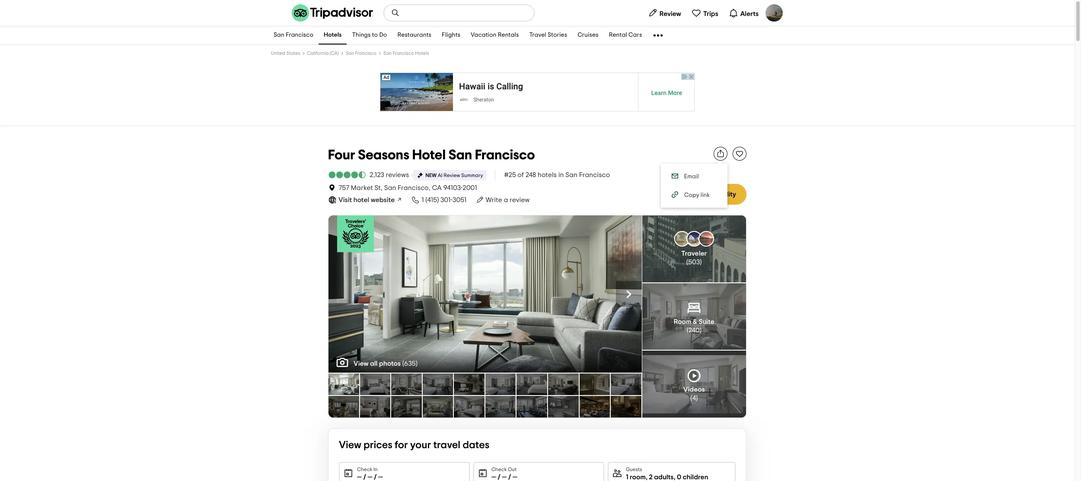 Task type: locate. For each thing, give the bounding box(es) containing it.
room & suite ( 240 )
[[674, 319, 715, 334]]

check for check in — / — / —
[[357, 467, 372, 473]]

1 horizontal spatial check
[[492, 467, 507, 473]]

,
[[646, 474, 648, 481], [674, 474, 676, 481]]

view for view all photos ( 635 )
[[354, 361, 369, 368]]

1 horizontal spatial 1
[[626, 474, 629, 481]]

of
[[518, 172, 524, 179]]

summary
[[461, 173, 483, 178]]

) inside videos ( 4 )
[[696, 395, 698, 402]]

hotels down restaurants link
[[415, 51, 429, 56]]

94103-
[[443, 185, 463, 192]]

reviews
[[386, 172, 409, 179]]

( inside traveler ( 503 )
[[687, 259, 688, 266]]

san francisco up "states"
[[274, 32, 314, 38]]

san
[[274, 32, 285, 38], [346, 51, 354, 56], [383, 51, 392, 56], [449, 148, 472, 162], [566, 172, 578, 179], [384, 185, 396, 192]]

san francisco link
[[269, 26, 319, 45], [346, 51, 377, 56]]

check left link
[[680, 191, 700, 198]]

) down traveler
[[700, 259, 702, 266]]

check inside "button"
[[680, 191, 700, 198]]

restaurants link
[[392, 26, 437, 45]]

full
[[474, 290, 488, 299]]

francisco down restaurants link
[[393, 51, 414, 56]]

hotels link
[[319, 26, 347, 45]]

1 vertical spatial hotels
[[415, 51, 429, 56]]

hotel
[[354, 197, 369, 204]]

availability
[[702, 191, 736, 198]]

4
[[693, 395, 696, 402]]

0 horizontal spatial review
[[444, 173, 460, 178]]

1 , from the left
[[646, 474, 648, 481]]

out
[[508, 467, 517, 473]]

san francisco link up "states"
[[269, 26, 319, 45]]

1 vertical spatial san francisco link
[[346, 51, 377, 56]]

0 vertical spatial hotels
[[324, 32, 342, 38]]

( down traveler
[[687, 259, 688, 266]]

0 vertical spatial review
[[660, 10, 681, 17]]

( inside videos ( 4 )
[[691, 395, 693, 402]]

san francisco down things
[[346, 51, 377, 56]]

check for check out — / — / —
[[492, 467, 507, 473]]

1 left (415)
[[422, 197, 424, 204]]

)
[[700, 259, 702, 266], [700, 327, 702, 334], [416, 361, 418, 368], [696, 395, 698, 402]]

#25 of 248 hotels in san francisco link
[[504, 170, 610, 180]]

None search field
[[384, 5, 534, 21]]

, left 2
[[646, 474, 648, 481]]

vacation rentals
[[471, 32, 519, 38]]

san up 'new ai review summary'
[[449, 148, 472, 162]]

check left out
[[492, 467, 507, 473]]

) down videos
[[696, 395, 698, 402]]

francisco up "states"
[[286, 32, 314, 38]]

0 vertical spatial view
[[354, 361, 369, 368]]

rental cars
[[609, 32, 642, 38]]

0 vertical spatial san francisco link
[[269, 26, 319, 45]]

check
[[680, 191, 700, 198], [357, 467, 372, 473], [492, 467, 507, 473]]

cars
[[629, 32, 642, 38]]

1 inside guests 1 room , 2 adults , 0 children
[[626, 474, 629, 481]]

3 / from the left
[[498, 474, 501, 481]]

california (ca) link
[[307, 51, 339, 56]]

(
[[687, 259, 688, 266], [687, 327, 689, 334], [402, 361, 404, 368], [691, 395, 693, 402]]

2 , from the left
[[674, 474, 676, 481]]

#25
[[504, 172, 516, 179]]

visit hotel website link
[[328, 195, 403, 205]]

view
[[354, 361, 369, 368], [339, 441, 361, 451]]

3 — from the left
[[378, 474, 383, 481]]

view prices for your travel dates
[[339, 441, 490, 451]]

email
[[685, 174, 699, 180]]

1 vertical spatial review
[[444, 173, 460, 178]]

a
[[504, 197, 508, 204]]

0 horizontal spatial 1
[[422, 197, 424, 204]]

review right ai
[[444, 173, 460, 178]]

1 horizontal spatial san francisco
[[346, 51, 377, 56]]

hotels
[[324, 32, 342, 38], [415, 51, 429, 56]]

2 horizontal spatial check
[[680, 191, 700, 198]]

0 vertical spatial san francisco
[[274, 32, 314, 38]]

for
[[395, 441, 408, 451]]

link
[[701, 192, 710, 198]]

trips link
[[688, 4, 722, 22]]

( down videos
[[691, 395, 693, 402]]

0 horizontal spatial san francisco link
[[269, 26, 319, 45]]

1 horizontal spatial ,
[[674, 474, 676, 481]]

301-
[[441, 197, 453, 204]]

united states link
[[271, 51, 300, 56]]

view left prices
[[339, 441, 361, 451]]

) down suite
[[700, 327, 702, 334]]

check inside the check in — / — / —
[[357, 467, 372, 473]]

san right the in
[[566, 172, 578, 179]]

san up united
[[274, 32, 285, 38]]

four
[[328, 148, 355, 162]]

0 horizontal spatial check
[[357, 467, 372, 473]]

0 horizontal spatial ,
[[646, 474, 648, 481]]

—
[[357, 474, 362, 481], [368, 474, 373, 481], [378, 474, 383, 481], [492, 474, 496, 481], [502, 474, 507, 481], [513, 474, 518, 481]]

check left 'in'
[[357, 467, 372, 473]]

1 vertical spatial san francisco
[[346, 51, 377, 56]]

visit hotel website
[[339, 197, 395, 204]]

check inside "check out — / — / —"
[[492, 467, 507, 473]]

1 vertical spatial 1
[[626, 474, 629, 481]]

0 horizontal spatial hotels
[[324, 32, 342, 38]]

( down room
[[687, 327, 689, 334]]

tripadvisor image
[[292, 4, 373, 22]]

ca
[[432, 185, 442, 192]]

san inside #25 of 248 hotels in san francisco link
[[566, 172, 578, 179]]

1 vertical spatial view
[[339, 441, 361, 451]]

2 / from the left
[[374, 474, 377, 481]]

travelers' choice 2023 winner image
[[337, 216, 374, 253]]

review left trips link
[[660, 10, 681, 17]]

4 / from the left
[[508, 474, 511, 481]]

635
[[404, 361, 416, 368]]

travel
[[433, 441, 461, 451]]

children
[[683, 474, 709, 481]]

san francisco link down things
[[346, 51, 377, 56]]

(415)
[[426, 197, 439, 204]]

view left all
[[354, 361, 369, 368]]

vacation rentals link
[[466, 26, 524, 45]]

united
[[271, 51, 285, 56]]

1 horizontal spatial review
[[660, 10, 681, 17]]

248
[[526, 172, 536, 179]]

alerts link
[[725, 4, 762, 22]]

alerts
[[741, 10, 759, 17]]

, left 0
[[674, 474, 676, 481]]

hotels up (ca)
[[324, 32, 342, 38]]

san francisco
[[274, 32, 314, 38], [346, 51, 377, 56]]

new ai review summary
[[426, 173, 483, 178]]

flights link
[[437, 26, 466, 45]]

1 down guests
[[626, 474, 629, 481]]

share image
[[717, 150, 725, 158]]

vacation
[[471, 32, 497, 38]]

all
[[370, 361, 378, 368]]

in
[[559, 172, 564, 179]]

0 vertical spatial 1
[[422, 197, 424, 204]]

guests
[[626, 467, 642, 473]]

view
[[490, 290, 507, 299]]

1 horizontal spatial san francisco link
[[346, 51, 377, 56]]

) inside traveler ( 503 )
[[700, 259, 702, 266]]

4 — from the left
[[492, 474, 496, 481]]

1
[[422, 197, 424, 204], [626, 474, 629, 481]]



Task type: vqa. For each thing, say whether or not it's contained in the screenshot.
2023
no



Task type: describe. For each thing, give the bounding box(es) containing it.
stories
[[548, 32, 567, 38]]

to
[[372, 32, 378, 38]]

traveler ( 503 )
[[682, 251, 707, 266]]

rentals
[[498, 32, 519, 38]]

) right photos
[[416, 361, 418, 368]]

hotels
[[538, 172, 557, 179]]

rental
[[609, 32, 627, 38]]

videos ( 4 )
[[684, 386, 705, 402]]

travel stories
[[529, 32, 567, 38]]

(ca)
[[330, 51, 339, 56]]

four seasons hotel san francisco
[[328, 148, 535, 162]]

1 / from the left
[[363, 474, 366, 481]]

copy link
[[685, 192, 710, 198]]

1 horizontal spatial hotels
[[415, 51, 429, 56]]

3051
[[453, 197, 467, 204]]

website
[[371, 197, 395, 204]]

check for check availability
[[680, 191, 700, 198]]

dates
[[463, 441, 490, 451]]

visit
[[339, 197, 352, 204]]

1 (415) 301-3051 link
[[411, 195, 467, 205]]

seasons
[[358, 148, 410, 162]]

restaurants
[[398, 32, 432, 38]]

&
[[693, 319, 698, 326]]

503
[[688, 259, 700, 266]]

francisco right the in
[[579, 172, 610, 179]]

( inside room & suite ( 240 )
[[687, 327, 689, 334]]

trips
[[703, 10, 719, 17]]

things to do
[[352, 32, 387, 38]]

write
[[486, 197, 502, 204]]

united states
[[271, 51, 300, 56]]

francisco up #25
[[475, 148, 535, 162]]

240
[[689, 327, 700, 334]]

2
[[649, 474, 653, 481]]

review
[[510, 197, 530, 204]]

write a review link
[[475, 195, 530, 205]]

check out — / — / —
[[492, 467, 518, 481]]

full view
[[474, 290, 507, 299]]

2001
[[463, 185, 477, 192]]

view for view prices for your travel dates
[[339, 441, 361, 451]]

cruises
[[578, 32, 599, 38]]

2 — from the left
[[368, 474, 373, 481]]

traveler
[[682, 251, 707, 257]]

in
[[374, 467, 378, 473]]

room
[[674, 319, 692, 326]]

photos
[[379, 361, 401, 368]]

francisco down things to do link
[[355, 51, 377, 56]]

rental cars link
[[604, 26, 648, 45]]

( right photos
[[402, 361, 404, 368]]

california
[[307, 51, 329, 56]]

prices
[[364, 441, 393, 451]]

francisco,
[[398, 185, 431, 192]]

san francisco hotels link
[[383, 51, 429, 56]]

check in — / — / —
[[357, 467, 383, 481]]

advertisement region
[[380, 73, 695, 112]]

copy
[[685, 192, 700, 198]]

check availability button
[[670, 184, 747, 205]]

travel
[[529, 32, 547, 38]]

new
[[426, 173, 437, 178]]

review link
[[645, 4, 685, 22]]

profile picture image
[[766, 4, 783, 22]]

2,123
[[370, 172, 384, 179]]

states
[[286, 51, 300, 56]]

flights
[[442, 32, 461, 38]]

0 horizontal spatial san francisco
[[274, 32, 314, 38]]

san down the do
[[383, 51, 392, 56]]

1 — from the left
[[357, 474, 362, 481]]

4.5 of 5 bubbles image
[[328, 172, 366, 179]]

757
[[339, 185, 349, 192]]

san right (ca)
[[346, 51, 354, 56]]

room
[[630, 474, 646, 481]]

6 — from the left
[[513, 474, 518, 481]]

adults
[[654, 474, 674, 481]]

2,123 reviews
[[370, 172, 409, 179]]

) inside room & suite ( 240 )
[[700, 327, 702, 334]]

san francisco hotels
[[383, 51, 429, 56]]

search image
[[391, 9, 400, 17]]

things to do link
[[347, 26, 392, 45]]

check availability
[[680, 191, 736, 198]]

guests 1 room , 2 adults , 0 children
[[626, 467, 709, 481]]

cruises link
[[573, 26, 604, 45]]

view all photos ( 635 )
[[354, 361, 418, 368]]

st,
[[375, 185, 383, 192]]

san right st,
[[384, 185, 396, 192]]

save to a trip image
[[736, 150, 744, 158]]

do
[[379, 32, 387, 38]]

ai
[[438, 173, 443, 178]]

travel stories link
[[524, 26, 573, 45]]

market
[[351, 185, 373, 192]]

5 — from the left
[[502, 474, 507, 481]]

videos
[[684, 386, 705, 393]]

your
[[410, 441, 431, 451]]

0
[[677, 474, 681, 481]]



